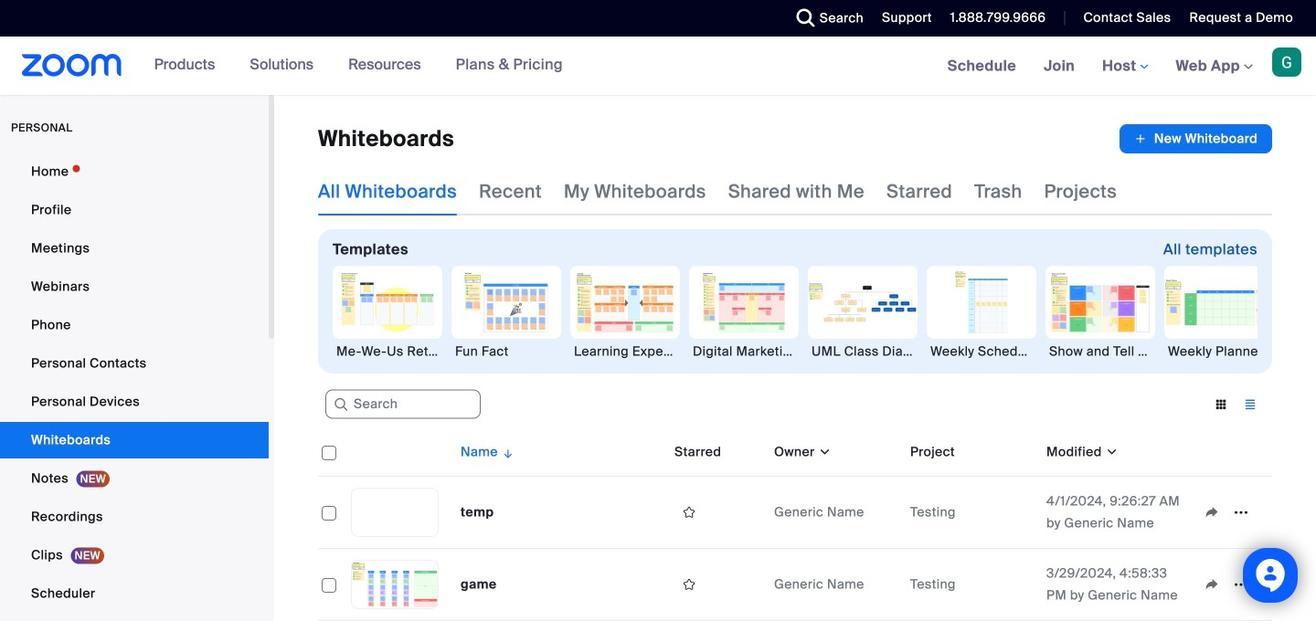 Task type: vqa. For each thing, say whether or not it's contained in the screenshot.
the rightmost window new icon
no



Task type: locate. For each thing, give the bounding box(es) containing it.
meetings navigation
[[934, 37, 1317, 96]]

add image
[[1134, 130, 1147, 148]]

temp element
[[461, 504, 494, 521]]

me-we-us retrospective element
[[333, 343, 443, 361]]

0 vertical spatial application
[[1120, 124, 1273, 154]]

application
[[1120, 124, 1273, 154], [318, 429, 1273, 622]]

learning experience canvas element
[[571, 343, 680, 361]]

weekly planner element
[[1165, 343, 1274, 361]]

profile picture image
[[1273, 48, 1302, 77]]

digital marketing canvas element
[[689, 343, 799, 361]]

arrow down image
[[498, 442, 515, 464]]

personal menu menu
[[0, 154, 269, 622]]

Search text field
[[325, 390, 481, 419]]

banner
[[0, 37, 1317, 96]]

fun fact element
[[452, 343, 561, 361]]



Task type: describe. For each thing, give the bounding box(es) containing it.
product information navigation
[[140, 37, 577, 95]]

grid mode, not selected image
[[1207, 397, 1236, 413]]

tabs of all whiteboard page tab list
[[318, 168, 1117, 216]]

down image
[[815, 443, 832, 462]]

thumbnail of temp image
[[352, 489, 438, 537]]

uml class diagram element
[[808, 343, 918, 361]]

list mode, selected image
[[1236, 397, 1265, 413]]

weekly schedule element
[[927, 343, 1037, 361]]

zoom logo image
[[22, 54, 122, 77]]

click to star the whiteboard temp image
[[675, 505, 704, 521]]

click to star the whiteboard game image
[[675, 577, 704, 593]]

game element
[[461, 576, 497, 593]]

thumbnail of game image
[[352, 561, 438, 609]]

1 vertical spatial application
[[318, 429, 1273, 622]]

show and tell with a twist element
[[1046, 343, 1156, 361]]



